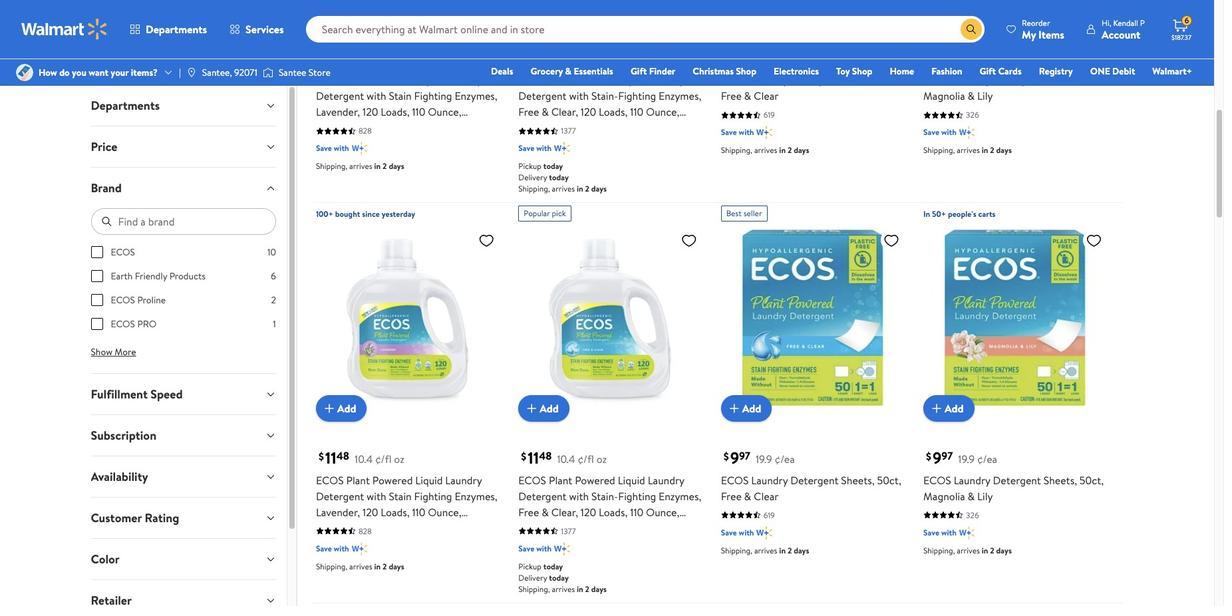 Task type: describe. For each thing, give the bounding box(es) containing it.
1 $ 11 48 10.4 ¢/fl oz ecos plant powered liquid laundry detergent with stain-fighting enzymes, free & clear, 120 loads, 110 ounce, hypoallergenic for sensitive skin from the top
[[519, 46, 702, 135]]

toy shop link
[[831, 64, 879, 79]]

cards
[[999, 65, 1022, 78]]

price button
[[80, 126, 287, 167]]

customer rating tab
[[80, 498, 287, 539]]

earth friendly products
[[111, 270, 206, 283]]

christmas shop link
[[687, 64, 763, 79]]

toy
[[837, 65, 850, 78]]

2 ecos plant powered liquid laundry detergent with stain fighting enzymes, lavender, 120 loads, 110 ounce, hypoallergenic for sensitive skin image from the top
[[316, 227, 500, 411]]

availability button
[[80, 457, 287, 497]]

fashion link
[[926, 64, 969, 79]]

2 $ 11 48 10.4 ¢/fl oz ecos plant powered liquid laundry detergent with stain-fighting enzymes, free & clear, 120 loads, 110 ounce, hypoallergenic for sensitive skin from the top
[[519, 447, 702, 536]]

fulfillment
[[91, 386, 148, 403]]

earth
[[111, 270, 133, 283]]

1 $ 11 48 10.4 ¢/fl oz ecos plant powered liquid laundry detergent with stain fighting enzymes, lavender, 120 loads, 110 ounce, hypoallergenic for sensitive skin from the top
[[316, 46, 498, 135]]

bought
[[335, 209, 360, 220]]

1
[[273, 318, 276, 331]]

1 lavender, from the top
[[316, 105, 360, 119]]

gift cards
[[980, 65, 1022, 78]]

2 $ 11 48 10.4 ¢/fl oz ecos plant powered liquid laundry detergent with stain fighting enzymes, lavender, 120 loads, 110 ounce, hypoallergenic for sensitive skin from the top
[[316, 447, 498, 536]]

electronics link
[[768, 64, 825, 79]]

subscription button
[[80, 415, 287, 456]]

in 50+ people's carts
[[924, 209, 996, 220]]

1 326 from the top
[[967, 109, 980, 121]]

1 sensitive from the top
[[607, 121, 647, 135]]

subscription tab
[[80, 415, 287, 456]]

best seller
[[727, 208, 763, 219]]

walmart+ link
[[1147, 64, 1199, 79]]

popular pick
[[524, 208, 566, 219]]

shop for toy shop
[[853, 65, 873, 78]]

grocery & essentials
[[531, 65, 614, 78]]

best
[[727, 208, 742, 219]]

price
[[91, 138, 117, 155]]

availability
[[91, 469, 148, 485]]

ad disclaimer and feedback image for $ 9 97 19.9 ¢/ea ecos laundry detergent sheets, 50ct, magnolia & lily
[[963, 32, 974, 43]]

ecos proline
[[111, 294, 166, 307]]

santee, 92071
[[202, 66, 258, 79]]

subscription
[[91, 427, 157, 444]]

ad disclaimer and feedback image
[[558, 32, 569, 43]]

search icon image
[[967, 24, 977, 35]]

store
[[309, 66, 331, 79]]

ecos laundry detergent sheets, 50ct, free & clear image
[[721, 227, 905, 411]]

yesterday
[[382, 209, 416, 220]]

brand button
[[80, 168, 287, 208]]

none checkbox inside brand group
[[91, 318, 103, 330]]

services button
[[218, 13, 295, 45]]

do
[[59, 66, 70, 79]]

Find a brand search field
[[91, 208, 276, 235]]

2 skin from the top
[[649, 521, 667, 536]]

reorder
[[1023, 17, 1051, 28]]

1 619 from the top
[[764, 109, 775, 121]]

more
[[115, 345, 136, 359]]

walmart plus image for "add to favorites list, ecos plant powered liquid laundry detergent with stain-fighting enzymes, free & clear, 120 loads, 110 ounce, hypoallergenic for sensitive skin" icon
[[555, 542, 570, 556]]

color button
[[80, 539, 287, 580]]

ecos plant powered liquid laundry detergent with stain-fighting enzymes, free & clear, 120 loads, 110 ounce, hypoallergenic for sensitive skin image
[[519, 227, 703, 411]]

6 for 6 $187.37
[[1185, 15, 1190, 26]]

price tab
[[80, 126, 287, 167]]

add to favorites list, ecos plant powered liquid laundry detergent with stain fighting enzymes, lavender, 120 loads, 110 ounce, hypoallergenic for sensitive skin image
[[479, 233, 495, 249]]

customer rating
[[91, 510, 179, 527]]

items?
[[131, 66, 158, 79]]

gift for gift finder
[[631, 65, 647, 78]]

hi,
[[1102, 17, 1112, 28]]

50+
[[933, 209, 947, 220]]

brand group
[[91, 246, 276, 342]]

deals link
[[485, 64, 520, 79]]

home link
[[884, 64, 921, 79]]

color
[[91, 551, 120, 568]]

registry
[[1040, 65, 1074, 78]]

ad disclaimer and feedback image for $ 9 97 19.9 ¢/ea ecos laundry detergent sheets, 50ct, free & clear
[[761, 32, 771, 43]]

items
[[1039, 27, 1065, 42]]

fulfillment speed tab
[[80, 374, 287, 415]]

sponsored for $ 11 48 10.4 ¢/fl oz ecos plant powered liquid laundry detergent with stain fighting enzymes, lavender, 120 loads, 110 ounce, hypoallergenic for sensitive skin
[[316, 32, 353, 43]]

you
[[72, 66, 86, 79]]

1 clear from the top
[[754, 89, 779, 104]]

availability tab
[[80, 457, 287, 497]]

how
[[39, 66, 57, 79]]

brand tab
[[80, 168, 287, 208]]

pro
[[137, 318, 157, 331]]

fashion
[[932, 65, 963, 78]]

2 sensitive from the top
[[404, 521, 445, 536]]

departments button
[[118, 13, 218, 45]]

customer rating button
[[80, 498, 287, 539]]

hi, kendall p account
[[1102, 17, 1146, 42]]

friendly
[[135, 270, 167, 283]]

departments inside popup button
[[146, 22, 207, 37]]

deals
[[491, 65, 514, 78]]

show more
[[91, 345, 136, 359]]

shop for christmas shop
[[736, 65, 757, 78]]

2 1377 from the top
[[561, 526, 576, 537]]

gift finder
[[631, 65, 676, 78]]

grocery & essentials link
[[525, 64, 620, 79]]

grocery
[[531, 65, 563, 78]]

christmas
[[693, 65, 734, 78]]

1 stain from the top
[[389, 89, 412, 104]]

want
[[89, 66, 109, 79]]

gift cards link
[[974, 64, 1028, 79]]

100+
[[316, 209, 333, 220]]

1 stain- from the top
[[592, 89, 619, 104]]

2 619 from the top
[[764, 510, 775, 521]]

ecos pro
[[111, 318, 157, 331]]

toy shop
[[837, 65, 873, 78]]

sponsored for $ 11 48 10.4 ¢/fl oz ecos plant powered liquid laundry detergent with stain-fighting enzymes, free & clear, 120 loads, 110 ounce, hypoallergenic for sensitive skin
[[519, 32, 555, 43]]

92071
[[234, 66, 258, 79]]

brand
[[91, 180, 122, 196]]

walmart+
[[1153, 65, 1193, 78]]

fulfillment speed
[[91, 386, 183, 403]]

customer
[[91, 510, 142, 527]]

account
[[1102, 27, 1141, 42]]

$187.37
[[1172, 33, 1192, 42]]

color tab
[[80, 539, 287, 580]]

1 1377 from the top
[[561, 125, 576, 137]]

reorder my items
[[1023, 17, 1065, 42]]

2 add to cart image from the top
[[727, 401, 743, 417]]

1 delivery from the top
[[519, 172, 548, 183]]

rating
[[145, 510, 179, 527]]



Task type: locate. For each thing, give the bounding box(es) containing it.
&
[[566, 65, 572, 78], [745, 89, 752, 104], [968, 89, 975, 104], [542, 105, 549, 119], [745, 489, 752, 504], [968, 489, 975, 504], [542, 505, 549, 520]]

2 delivery from the top
[[519, 572, 548, 584]]

walmart image
[[21, 19, 108, 40]]

seller
[[744, 208, 763, 219]]

0 vertical spatial stain-
[[592, 89, 619, 104]]

1 vertical spatial pickup today delivery today shipping, arrives in 2 days
[[519, 561, 607, 595]]

1 $ 9 97 19.9 ¢/ea ecos laundry detergent sheets, 50ct, magnolia & lily from the top
[[924, 46, 1105, 104]]

walmart plus image
[[757, 126, 773, 139], [960, 126, 976, 139], [960, 526, 976, 540]]

add button
[[316, 0, 367, 22], [519, 0, 570, 22], [721, 0, 772, 22], [924, 0, 975, 22], [316, 395, 367, 422], [519, 395, 570, 422], [721, 395, 772, 422], [924, 395, 975, 422]]

1 vertical spatial delivery
[[519, 572, 548, 584]]

sponsored
[[316, 32, 353, 43], [519, 32, 555, 43], [721, 32, 758, 43], [924, 32, 961, 43]]

2 shop from the left
[[853, 65, 873, 78]]

electronics
[[774, 65, 819, 78]]

Walmart Site-Wide search field
[[306, 16, 985, 43]]

ecos laundry detergent sheets, 50ct, magnolia & lily image
[[924, 0, 1108, 11], [924, 227, 1108, 411]]

1 vertical spatial ecos laundry detergent sheets, 50ct, magnolia & lily image
[[924, 227, 1108, 411]]

1 horizontal spatial  image
[[263, 66, 274, 79]]

 image
[[186, 67, 197, 78]]

1 vertical spatial departments
[[91, 97, 160, 114]]

shipping,
[[721, 145, 753, 156], [924, 145, 956, 156], [316, 161, 348, 172], [519, 183, 550, 195], [721, 545, 753, 556], [924, 545, 956, 556], [316, 561, 348, 572], [519, 584, 550, 595]]

kendall
[[1114, 17, 1139, 28]]

0 vertical spatial pickup today delivery today shipping, arrives in 2 days
[[519, 161, 607, 195]]

2 $ 9 97 19.9 ¢/ea ecos laundry detergent sheets, 50ct, free & clear from the top
[[721, 447, 902, 504]]

fulfillment speed button
[[80, 374, 287, 415]]

48
[[337, 49, 350, 63], [539, 49, 552, 63], [337, 449, 350, 464], [539, 449, 552, 464]]

one debit
[[1091, 65, 1136, 78]]

10
[[268, 246, 276, 259]]

departments down your
[[91, 97, 160, 114]]

Search search field
[[306, 16, 985, 43]]

ecos
[[316, 73, 344, 88], [519, 73, 547, 88], [721, 73, 749, 88], [924, 73, 952, 88], [111, 246, 135, 259], [111, 294, 135, 307], [111, 318, 135, 331], [316, 473, 344, 488], [519, 473, 547, 488], [721, 473, 749, 488], [924, 473, 952, 488]]

2 skin from the top
[[448, 521, 467, 536]]

2 ad disclaimer and feedback image from the left
[[761, 32, 771, 43]]

pick
[[552, 208, 566, 219]]

popular
[[524, 208, 550, 219]]

3 sponsored from the left
[[721, 32, 758, 43]]

None checkbox
[[91, 246, 103, 258], [91, 270, 103, 282], [91, 294, 103, 306], [91, 246, 103, 258], [91, 270, 103, 282], [91, 294, 103, 306]]

1 pickup from the top
[[519, 161, 542, 172]]

save
[[721, 127, 737, 138], [924, 127, 940, 138], [316, 143, 332, 154], [519, 143, 535, 154], [721, 527, 737, 538], [924, 527, 940, 538], [316, 543, 332, 554], [519, 543, 535, 554]]

plant
[[347, 73, 370, 88], [549, 73, 573, 88], [347, 473, 370, 488], [549, 473, 573, 488]]

$ 11 48 10.4 ¢/fl oz ecos plant powered liquid laundry detergent with stain fighting enzymes, lavender, 120 loads, 110 ounce, hypoallergenic for sensitive skin
[[316, 46, 498, 135], [316, 447, 498, 536]]

0 vertical spatial delivery
[[519, 172, 548, 183]]

sponsored up christmas shop link at top right
[[721, 32, 758, 43]]

oz
[[394, 52, 405, 66], [597, 52, 607, 66], [394, 452, 405, 467], [597, 452, 607, 467]]

fighting
[[414, 89, 452, 104], [619, 89, 657, 104], [414, 489, 452, 504], [619, 489, 657, 504]]

1 vertical spatial clear
[[754, 489, 779, 504]]

departments inside dropdown button
[[91, 97, 160, 114]]

1 sponsored from the left
[[316, 32, 353, 43]]

0 horizontal spatial ad disclaimer and feedback image
[[355, 32, 366, 43]]

0 vertical spatial ecos laundry detergent sheets, 50ct, magnolia & lily image
[[924, 0, 1108, 11]]

in
[[924, 209, 931, 220]]

 image for santee store
[[263, 66, 274, 79]]

3 ad disclaimer and feedback image from the left
[[963, 32, 974, 43]]

2 pickup today delivery today shipping, arrives in 2 days from the top
[[519, 561, 607, 595]]

None checkbox
[[91, 318, 103, 330]]

add to cart image
[[321, 0, 337, 16], [524, 0, 540, 16], [929, 0, 945, 16], [321, 401, 337, 417], [524, 401, 540, 417], [929, 401, 945, 417]]

0 vertical spatial clear,
[[552, 105, 579, 119]]

100+ bought since yesterday
[[316, 209, 416, 220]]

santee store
[[279, 66, 331, 79]]

1 vertical spatial 6
[[271, 270, 276, 283]]

magnolia
[[924, 89, 966, 104], [924, 489, 966, 504]]

1 vertical spatial sensitive
[[404, 521, 445, 536]]

0 vertical spatial sensitive
[[607, 121, 647, 135]]

1 pickup today delivery today shipping, arrives in 2 days from the top
[[519, 161, 607, 195]]

proline
[[137, 294, 166, 307]]

1 vertical spatial 326
[[967, 510, 980, 521]]

add to favorites list, ecos laundry detergent sheets, 50ct, free & clear image
[[884, 233, 900, 249]]

0 vertical spatial 6
[[1185, 15, 1190, 26]]

1 vertical spatial skin
[[448, 521, 467, 536]]

add
[[337, 1, 356, 15], [540, 1, 559, 15], [743, 1, 762, 15], [945, 1, 964, 15], [337, 401, 356, 416], [540, 401, 559, 416], [743, 401, 762, 416], [945, 401, 964, 416]]

powered
[[373, 73, 413, 88], [575, 73, 616, 88], [373, 473, 413, 488], [575, 473, 616, 488]]

in
[[780, 145, 786, 156], [982, 145, 989, 156], [375, 161, 381, 172], [577, 183, 584, 195], [780, 545, 786, 556], [982, 545, 989, 556], [375, 561, 381, 572], [577, 584, 584, 595]]

1 magnolia from the top
[[924, 89, 966, 104]]

loads,
[[381, 105, 410, 119], [599, 105, 628, 119], [381, 505, 410, 520], [599, 505, 628, 520]]

1 vertical spatial lavender,
[[316, 505, 360, 520]]

1 gift from the left
[[631, 65, 647, 78]]

products
[[170, 270, 206, 283]]

0 vertical spatial lavender,
[[316, 105, 360, 119]]

1 828 from the top
[[359, 125, 372, 137]]

show
[[91, 345, 113, 359]]

2 $ 9 97 19.9 ¢/ea ecos laundry detergent sheets, 50ct, magnolia & lily from the top
[[924, 447, 1105, 504]]

0 vertical spatial 828
[[359, 125, 372, 137]]

1 ad disclaimer and feedback image from the left
[[355, 32, 366, 43]]

1 vertical spatial 619
[[764, 510, 775, 521]]

skin
[[448, 121, 467, 135], [448, 521, 467, 536]]

1 vertical spatial ecos plant powered liquid laundry detergent with stain fighting enzymes, lavender, 120 loads, 110 ounce, hypoallergenic for sensitive skin image
[[316, 227, 500, 411]]

1 ecos plant powered liquid laundry detergent with stain fighting enzymes, lavender, 120 loads, 110 ounce, hypoallergenic for sensitive skin image from the top
[[316, 0, 500, 11]]

1 sensitive from the top
[[404, 121, 445, 135]]

sheets,
[[842, 73, 875, 88], [1044, 73, 1078, 88], [842, 473, 875, 488], [1044, 473, 1078, 488]]

1 ecos laundry detergent sheets, 50ct, magnolia & lily image from the top
[[924, 0, 1108, 11]]

0 vertical spatial ecos plant powered liquid laundry detergent with stain fighting enzymes, lavender, 120 loads, 110 ounce, hypoallergenic for sensitive skin image
[[316, 0, 500, 11]]

santee,
[[202, 66, 232, 79]]

1 vertical spatial $ 9 97 19.9 ¢/ea ecos laundry detergent sheets, 50ct, free & clear
[[721, 447, 902, 504]]

people's
[[949, 209, 977, 220]]

your
[[111, 66, 129, 79]]

finder
[[650, 65, 676, 78]]

0 vertical spatial add to cart image
[[727, 0, 743, 16]]

0 vertical spatial sensitive
[[404, 121, 445, 135]]

1 $ 9 97 19.9 ¢/ea ecos laundry detergent sheets, 50ct, free & clear from the top
[[721, 46, 902, 104]]

0 horizontal spatial  image
[[16, 64, 33, 81]]

0 vertical spatial magnolia
[[924, 89, 966, 104]]

sponsored up store
[[316, 32, 353, 43]]

0 vertical spatial pickup
[[519, 161, 542, 172]]

speed
[[151, 386, 183, 403]]

6 down 10
[[271, 270, 276, 283]]

1 horizontal spatial 6
[[1185, 15, 1190, 26]]

departments
[[146, 22, 207, 37], [91, 97, 160, 114]]

departments up |
[[146, 22, 207, 37]]

ecos plant powered liquid laundry detergent with stain fighting enzymes, lavender, 120 loads, 110 ounce, hypoallergenic for sensitive skin image
[[316, 0, 500, 11], [316, 227, 500, 411]]

delivery
[[519, 172, 548, 183], [519, 572, 548, 584]]

1 skin from the top
[[448, 121, 467, 135]]

2
[[788, 145, 792, 156], [991, 145, 995, 156], [383, 161, 387, 172], [585, 183, 590, 195], [271, 294, 276, 307], [788, 545, 792, 556], [991, 545, 995, 556], [383, 561, 387, 572], [585, 584, 590, 595]]

sponsored left ad disclaimer and feedback image
[[519, 32, 555, 43]]

10.4
[[355, 52, 373, 66], [557, 52, 576, 66], [355, 452, 373, 467], [557, 452, 576, 467]]

0 vertical spatial $ 11 48 10.4 ¢/fl oz ecos plant powered liquid laundry detergent with stain-fighting enzymes, free & clear, 120 loads, 110 ounce, hypoallergenic for sensitive skin
[[519, 46, 702, 135]]

gift finder link
[[625, 64, 682, 79]]

ad disclaimer and feedback image for $ 11 48 10.4 ¢/fl oz ecos plant powered liquid laundry detergent with stain fighting enzymes, lavender, 120 loads, 110 ounce, hypoallergenic for sensitive skin
[[355, 32, 366, 43]]

2 inside brand group
[[271, 294, 276, 307]]

1 vertical spatial add to cart image
[[727, 401, 743, 417]]

1 vertical spatial $ 11 48 10.4 ¢/fl oz ecos plant powered liquid laundry detergent with stain fighting enzymes, lavender, 120 loads, 110 ounce, hypoallergenic for sensitive skin
[[316, 447, 498, 536]]

enzymes,
[[455, 89, 498, 104], [659, 89, 702, 104], [455, 489, 498, 504], [659, 489, 702, 504]]

0 horizontal spatial shop
[[736, 65, 757, 78]]

departments tab
[[80, 85, 287, 126]]

 image
[[16, 64, 33, 81], [263, 66, 274, 79]]

laundry
[[446, 73, 482, 88], [648, 73, 685, 88], [752, 73, 788, 88], [954, 73, 991, 88], [446, 473, 482, 488], [648, 473, 685, 488], [752, 473, 788, 488], [954, 473, 991, 488]]

2 stain from the top
[[389, 489, 412, 504]]

 image right 92071
[[263, 66, 274, 79]]

0 vertical spatial skin
[[448, 121, 467, 135]]

walmart plus image
[[352, 142, 368, 155], [555, 142, 570, 155], [757, 526, 773, 540], [352, 542, 368, 556], [555, 542, 570, 556]]

1 clear, from the top
[[552, 105, 579, 119]]

sensitive
[[607, 121, 647, 135], [607, 521, 647, 536]]

0 vertical spatial $ 11 48 10.4 ¢/fl oz ecos plant powered liquid laundry detergent with stain fighting enzymes, lavender, 120 loads, 110 ounce, hypoallergenic for sensitive skin
[[316, 46, 498, 135]]

2 stain- from the top
[[592, 489, 619, 504]]

add to favorites list, ecos plant powered liquid laundry detergent with stain-fighting enzymes, free & clear, 120 loads, 110 ounce, hypoallergenic for sensitive skin image
[[681, 233, 697, 249]]

1 vertical spatial lily
[[978, 489, 994, 504]]

gift inside 'link'
[[631, 65, 647, 78]]

0 vertical spatial clear
[[754, 89, 779, 104]]

since
[[362, 209, 380, 220]]

sensitive
[[404, 121, 445, 135], [404, 521, 445, 536]]

1 horizontal spatial ad disclaimer and feedback image
[[761, 32, 771, 43]]

shop
[[736, 65, 757, 78], [853, 65, 873, 78]]

120
[[363, 105, 378, 119], [581, 105, 597, 119], [363, 505, 378, 520], [581, 505, 597, 520]]

gift left "finder"
[[631, 65, 647, 78]]

show more button
[[80, 342, 147, 363]]

santee
[[279, 66, 307, 79]]

0 vertical spatial $ 9 97 19.9 ¢/ea ecos laundry detergent sheets, 50ct, free & clear
[[721, 46, 902, 104]]

debit
[[1113, 65, 1136, 78]]

2 sponsored from the left
[[519, 32, 555, 43]]

 image for how do you want your items?
[[16, 64, 33, 81]]

christmas shop
[[693, 65, 757, 78]]

my
[[1023, 27, 1037, 42]]

gift left cards
[[980, 65, 997, 78]]

0 horizontal spatial gift
[[631, 65, 647, 78]]

1 vertical spatial pickup
[[519, 561, 542, 572]]

$ 9 97 19.9 ¢/ea ecos laundry detergent sheets, 50ct, magnolia & lily
[[924, 46, 1105, 104], [924, 447, 1105, 504]]

add to cart image
[[727, 0, 743, 16], [727, 401, 743, 417]]

1 shop from the left
[[736, 65, 757, 78]]

ad disclaimer and feedback image
[[355, 32, 366, 43], [761, 32, 771, 43], [963, 32, 974, 43]]

$ 9 97 19.9 ¢/ea ecos laundry detergent sheets, 50ct, free & clear
[[721, 46, 902, 104], [721, 447, 902, 504]]

2 horizontal spatial ad disclaimer and feedback image
[[963, 32, 974, 43]]

carts
[[979, 209, 996, 220]]

2 magnolia from the top
[[924, 489, 966, 504]]

walmart plus image for add to favorites list, ecos plant powered liquid laundry detergent with stain fighting enzymes, lavender, 120 loads, 110 ounce, hypoallergenic for sensitive skin image
[[352, 542, 368, 556]]

1 vertical spatial $ 11 48 10.4 ¢/fl oz ecos plant powered liquid laundry detergent with stain-fighting enzymes, free & clear, 120 loads, 110 ounce, hypoallergenic for sensitive skin
[[519, 447, 702, 536]]

2 sensitive from the top
[[607, 521, 647, 536]]

sponsored for $ 9 97 19.9 ¢/ea ecos laundry detergent sheets, 50ct, magnolia & lily
[[924, 32, 961, 43]]

1 skin from the top
[[649, 121, 667, 135]]

1 vertical spatial sensitive
[[607, 521, 647, 536]]

1 add to cart image from the top
[[727, 0, 743, 16]]

1 vertical spatial 828
[[359, 526, 372, 537]]

1 vertical spatial stain-
[[592, 489, 619, 504]]

1 vertical spatial skin
[[649, 521, 667, 536]]

2 lavender, from the top
[[316, 505, 360, 520]]

1 horizontal spatial gift
[[980, 65, 997, 78]]

0 vertical spatial stain
[[389, 89, 412, 104]]

2 pickup from the top
[[519, 561, 542, 572]]

0 vertical spatial $ 9 97 19.9 ¢/ea ecos laundry detergent sheets, 50ct, magnolia & lily
[[924, 46, 1105, 104]]

departments button
[[80, 85, 287, 126]]

1 lily from the top
[[978, 89, 994, 104]]

tab
[[80, 580, 287, 606]]

0 vertical spatial 619
[[764, 109, 775, 121]]

6 inside brand group
[[271, 270, 276, 283]]

registry link
[[1034, 64, 1080, 79]]

|
[[179, 66, 181, 79]]

97
[[740, 49, 751, 63], [942, 49, 953, 63], [740, 449, 751, 464], [942, 449, 953, 464]]

2 clear, from the top
[[552, 505, 579, 520]]

0 vertical spatial skin
[[649, 121, 667, 135]]

6 inside 6 $187.37
[[1185, 15, 1190, 26]]

2 828 from the top
[[359, 526, 372, 537]]

1 vertical spatial 1377
[[561, 526, 576, 537]]

add to favorites list, ecos laundry detergent sheets, 50ct, magnolia & lily image
[[1087, 233, 1103, 249]]

0 vertical spatial 326
[[967, 109, 980, 121]]

one debit link
[[1085, 64, 1142, 79]]

skin
[[649, 121, 667, 135], [649, 521, 667, 536]]

walmart plus image for add to favorites list, ecos laundry detergent sheets, 50ct, free & clear 'image'
[[757, 526, 773, 540]]

1 vertical spatial clear,
[[552, 505, 579, 520]]

1 vertical spatial magnolia
[[924, 489, 966, 504]]

shop right christmas on the top right of the page
[[736, 65, 757, 78]]

2 gift from the left
[[980, 65, 997, 78]]

6 for 6
[[271, 270, 276, 283]]

one
[[1091, 65, 1111, 78]]

110
[[412, 105, 426, 119], [631, 105, 644, 119], [412, 505, 426, 520], [631, 505, 644, 520]]

6 up $187.37
[[1185, 15, 1190, 26]]

1 vertical spatial $ 9 97 19.9 ¢/ea ecos laundry detergent sheets, 50ct, magnolia & lily
[[924, 447, 1105, 504]]

sponsored left search icon
[[924, 32, 961, 43]]

0 horizontal spatial 6
[[271, 270, 276, 283]]

home
[[890, 65, 915, 78]]

¢/fl
[[375, 52, 392, 66], [578, 52, 594, 66], [375, 452, 392, 467], [578, 452, 594, 467]]

1 horizontal spatial shop
[[853, 65, 873, 78]]

4 sponsored from the left
[[924, 32, 961, 43]]

gift for gift cards
[[980, 65, 997, 78]]

0 vertical spatial 1377
[[561, 125, 576, 137]]

11
[[325, 46, 337, 69], [528, 46, 539, 69], [325, 447, 337, 469], [528, 447, 539, 469]]

clear,
[[552, 105, 579, 119], [552, 505, 579, 520]]

how do you want your items?
[[39, 66, 158, 79]]

1 vertical spatial stain
[[389, 489, 412, 504]]

 image left how
[[16, 64, 33, 81]]

2 lily from the top
[[978, 489, 994, 504]]

detergent
[[791, 73, 839, 88], [994, 73, 1042, 88], [316, 89, 364, 104], [519, 89, 567, 104], [791, 473, 839, 488], [994, 473, 1042, 488], [316, 489, 364, 504], [519, 489, 567, 504]]

0 vertical spatial departments
[[146, 22, 207, 37]]

2 ecos laundry detergent sheets, 50ct, magnolia & lily image from the top
[[924, 227, 1108, 411]]

2 326 from the top
[[967, 510, 980, 521]]

0 vertical spatial lily
[[978, 89, 994, 104]]

50ct,
[[878, 73, 902, 88], [1080, 73, 1105, 88], [878, 473, 902, 488], [1080, 473, 1105, 488]]

2 clear from the top
[[754, 489, 779, 504]]

services
[[246, 22, 284, 37]]

essentials
[[574, 65, 614, 78]]

shop right toy
[[853, 65, 873, 78]]



Task type: vqa. For each thing, say whether or not it's contained in the screenshot.
the Subscription DROPDOWN BUTTON on the left bottom of page
yes



